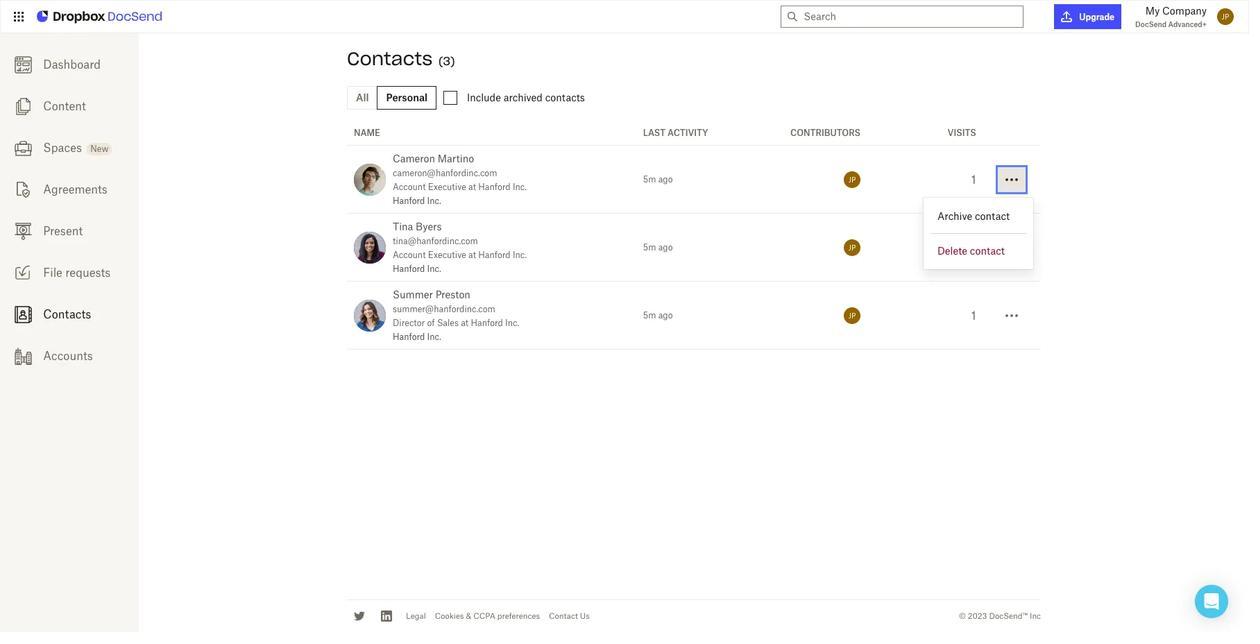 Task type: vqa. For each thing, say whether or not it's contained in the screenshot.
IN
no



Task type: locate. For each thing, give the bounding box(es) containing it.
5m ago for preston
[[643, 310, 673, 321]]

0 horizontal spatial contacts
[[43, 308, 91, 321]]

2 vertical spatial at
[[461, 318, 469, 328]]

contact inside "archive contact" button
[[976, 210, 1010, 222]]

agreements
[[43, 183, 108, 196]]

spaces
[[43, 141, 82, 155]]

contact inside delete contact button
[[971, 245, 1005, 257]]

tina byers link
[[393, 221, 442, 233]]

ago
[[659, 174, 673, 185], [659, 242, 673, 253], [659, 310, 673, 321]]

executive down tina@hanfordinc.com
[[428, 250, 466, 260]]

company
[[1163, 5, 1207, 17]]

1 vertical spatial account
[[393, 250, 426, 260]]

account for cameron
[[393, 182, 426, 192]]

hanford inc. link
[[393, 196, 441, 206], [393, 264, 441, 274], [393, 332, 441, 342]]

2 vertical spatial hanford inc. link
[[393, 332, 441, 342]]

0 vertical spatial options menu image
[[1004, 171, 1021, 188]]

accounts
[[43, 349, 93, 363]]

contact us
[[549, 611, 590, 621]]

5m ago
[[643, 174, 673, 185], [643, 242, 673, 253], [643, 310, 673, 321]]

preston
[[436, 289, 471, 301]]

contacts
[[347, 47, 433, 70], [43, 308, 91, 321]]

checkbox unchecked image
[[444, 91, 458, 105]]

sidebar spaces image
[[14, 139, 32, 157]]

tina byers image
[[354, 232, 386, 263]]

contacts up "accounts"
[[43, 308, 91, 321]]

hanford inc. link for tina
[[393, 264, 441, 274]]

new
[[91, 144, 109, 154]]

cameron martino image
[[354, 164, 386, 195], [354, 164, 386, 195]]

at down tina@hanfordinc.com
[[469, 250, 476, 260]]

5m
[[643, 174, 656, 185], [643, 242, 656, 253], [643, 310, 656, 321]]

2 vertical spatial 5m
[[643, 310, 656, 321]]

hanford inc. link up 'tina byers' link
[[393, 196, 441, 206]]

1 for tina byers
[[972, 241, 977, 254]]

of
[[427, 318, 435, 328]]

us
[[580, 611, 590, 621]]

upgrade image
[[1062, 11, 1073, 22]]

2 executive from the top
[[428, 250, 466, 260]]

sidebar contacts image
[[14, 306, 32, 323]]

executive inside cameron martino cameron@hanfordinc.com account executive at hanford inc. hanford inc.
[[428, 182, 466, 192]]

0 vertical spatial hanford inc. link
[[393, 196, 441, 206]]

ccpa
[[474, 611, 496, 621]]

0 vertical spatial contact
[[976, 210, 1010, 222]]

hanford
[[479, 182, 511, 192], [393, 196, 425, 206], [479, 250, 511, 260], [393, 264, 425, 274], [471, 318, 503, 328], [393, 332, 425, 342]]

3 1 from the top
[[972, 309, 977, 323]]

1 vertical spatial 1
[[972, 241, 977, 254]]

1 account from the top
[[393, 182, 426, 192]]

summer preston image
[[354, 300, 386, 332], [354, 300, 386, 332]]

summer@hanfordinc.com
[[393, 304, 496, 315]]

jp button
[[1214, 5, 1238, 28]]

spaces new
[[43, 141, 109, 155]]

at inside cameron martino cameron@hanfordinc.com account executive at hanford inc. hanford inc.
[[469, 182, 476, 192]]

executive
[[428, 182, 466, 192], [428, 250, 466, 260]]

1 vertical spatial executive
[[428, 250, 466, 260]]

account down tina at left top
[[393, 250, 426, 260]]

account inside cameron martino cameron@hanfordinc.com account executive at hanford inc. hanford inc.
[[393, 182, 426, 192]]

5m for tina byers
[[643, 242, 656, 253]]

at for byers
[[469, 250, 476, 260]]

visits
[[948, 128, 977, 138]]

5m ago for martino
[[643, 174, 673, 185]]

my
[[1146, 5, 1160, 17]]

preferences
[[498, 611, 540, 621]]

name
[[354, 128, 380, 138]]

2 hanford inc. link from the top
[[393, 264, 441, 274]]

sidebar dashboard image
[[14, 56, 32, 73]]

legal link
[[406, 611, 426, 621]]

sidebar documents image
[[14, 98, 32, 115]]

1 vertical spatial hanford inc. link
[[393, 264, 441, 274]]

tina
[[393, 221, 413, 233]]

executive inside tina byers tina@hanfordinc.com account executive at hanford inc. hanford inc.
[[428, 250, 466, 260]]

account down cameron
[[393, 182, 426, 192]]

©
[[959, 611, 966, 621]]

1 right delete
[[972, 241, 977, 254]]

contributors
[[791, 128, 861, 138]]

2 vertical spatial 1
[[972, 309, 977, 323]]

at inside tina byers tina@hanfordinc.com account executive at hanford inc. hanford inc.
[[469, 250, 476, 260]]

hanford inc. link down director
[[393, 332, 441, 342]]

options menu image down "archive contact" button
[[1004, 239, 1021, 256]]

executive for byers
[[428, 250, 466, 260]]

at right sales
[[461, 318, 469, 328]]

2 1 from the top
[[972, 241, 977, 254]]

1 vertical spatial contacts
[[43, 308, 91, 321]]

jp for tina byers
[[849, 243, 856, 252]]

upgrade
[[1080, 11, 1115, 22]]

1 5m ago from the top
[[643, 174, 673, 185]]

(3)
[[439, 54, 455, 68]]

account for tina
[[393, 250, 426, 260]]

1 vertical spatial 5m ago
[[643, 242, 673, 253]]

1 5m from the top
[[643, 174, 656, 185]]

0 vertical spatial 5m ago
[[643, 174, 673, 185]]

0 vertical spatial contacts
[[347, 47, 433, 70]]

upgrade button
[[1055, 4, 1122, 29]]

contact up delete contact button
[[976, 210, 1010, 222]]

inc.
[[513, 182, 527, 192], [427, 196, 441, 206], [513, 250, 527, 260], [427, 264, 441, 274], [506, 318, 520, 328], [427, 332, 441, 342]]

3 ago from the top
[[659, 310, 673, 321]]

2 ago from the top
[[659, 242, 673, 253]]

0 vertical spatial at
[[469, 182, 476, 192]]

ago for tina byers
[[659, 242, 673, 253]]

last activity
[[643, 128, 708, 138]]

3 5m ago from the top
[[643, 310, 673, 321]]

1 1 from the top
[[972, 173, 977, 186]]

at down cameron@hanfordinc.com
[[469, 182, 476, 192]]

accounts link
[[0, 335, 139, 377]]

1 left options menu image
[[972, 309, 977, 323]]

jp
[[1222, 12, 1230, 21], [849, 175, 856, 184], [849, 243, 856, 252], [849, 311, 856, 320]]

cameron martino cameron@hanfordinc.com account executive at hanford inc. hanford inc.
[[393, 153, 527, 206]]

options menu image up "archive contact" button
[[1004, 171, 1021, 188]]

2 vertical spatial ago
[[659, 310, 673, 321]]

0 vertical spatial ago
[[659, 174, 673, 185]]

last
[[643, 128, 666, 138]]

Search text field
[[804, 6, 1018, 27]]

file requests link
[[0, 252, 139, 294]]

jp for cameron martino
[[849, 175, 856, 184]]

5m for summer preston
[[643, 310, 656, 321]]

3 hanford inc. link from the top
[[393, 332, 441, 342]]

0 vertical spatial account
[[393, 182, 426, 192]]

0 vertical spatial executive
[[428, 182, 466, 192]]

content link
[[0, 85, 139, 127]]

0 vertical spatial 5m
[[643, 174, 656, 185]]

executive down cameron@hanfordinc.com
[[428, 182, 466, 192]]

legal
[[406, 611, 426, 621]]

account inside tina byers tina@hanfordinc.com account executive at hanford inc. hanford inc.
[[393, 250, 426, 260]]

contact right delete
[[971, 245, 1005, 257]]

director
[[393, 318, 425, 328]]

1 up the archive contact
[[972, 173, 977, 186]]

2 account from the top
[[393, 250, 426, 260]]

cookies & ccpa preferences
[[435, 611, 540, 621]]

file requests
[[43, 266, 111, 280]]

1 hanford inc. link from the top
[[393, 196, 441, 206]]

sidebar accounts image
[[14, 348, 32, 365]]

hanford inc. link up summer
[[393, 264, 441, 274]]

options menu image
[[1004, 171, 1021, 188], [1004, 239, 1021, 256]]

1
[[972, 173, 977, 186], [972, 241, 977, 254], [972, 309, 977, 323]]

1 vertical spatial at
[[469, 250, 476, 260]]

at for martino
[[469, 182, 476, 192]]

contacts up the personal
[[347, 47, 433, 70]]

2 vertical spatial 5m ago
[[643, 310, 673, 321]]

jp for summer preston
[[849, 311, 856, 320]]

2 5m ago from the top
[[643, 242, 673, 253]]

at
[[469, 182, 476, 192], [469, 250, 476, 260], [461, 318, 469, 328]]

1 executive from the top
[[428, 182, 466, 192]]

dashboard link
[[0, 44, 139, 85]]

2 5m from the top
[[643, 242, 656, 253]]

contact
[[976, 210, 1010, 222], [971, 245, 1005, 257]]

1 vertical spatial contact
[[971, 245, 1005, 257]]

all
[[356, 92, 369, 103]]

account
[[393, 182, 426, 192], [393, 250, 426, 260]]

jp inside jp dropdown button
[[1222, 12, 1230, 21]]

1 vertical spatial ago
[[659, 242, 673, 253]]

contacts link
[[0, 294, 139, 335]]

0 vertical spatial 1
[[972, 173, 977, 186]]

1 ago from the top
[[659, 174, 673, 185]]

tina byers image
[[354, 232, 386, 263]]

archive
[[938, 210, 973, 222]]

1 horizontal spatial contacts
[[347, 47, 433, 70]]

1 vertical spatial 5m
[[643, 242, 656, 253]]

contact us link
[[549, 611, 590, 621]]

© 2023 docsend™ inc
[[959, 611, 1041, 621]]

delete contact button
[[931, 239, 1027, 262]]

3 5m from the top
[[643, 310, 656, 321]]

1 vertical spatial options menu image
[[1004, 239, 1021, 256]]

byers
[[416, 221, 442, 233]]

contacts for contacts (3)
[[347, 47, 433, 70]]



Task type: describe. For each thing, give the bounding box(es) containing it.
content
[[43, 99, 86, 113]]

delete contact
[[938, 245, 1005, 257]]

agreements link
[[0, 169, 139, 210]]

inc
[[1030, 611, 1041, 621]]

5m for cameron martino
[[643, 174, 656, 185]]

advanced+
[[1169, 20, 1207, 28]]

1 for summer preston
[[972, 309, 977, 323]]

hanford inc. link for cameron
[[393, 196, 441, 206]]

present link
[[0, 210, 139, 252]]

docsend
[[1136, 20, 1167, 28]]

contact
[[549, 611, 578, 621]]

archive contact button
[[931, 204, 1027, 227]]

summer preston link
[[393, 289, 471, 301]]

contact for archive contact
[[976, 210, 1010, 222]]

1 options menu image from the top
[[1004, 171, 1021, 188]]

contacts
[[546, 91, 585, 103]]

activity
[[668, 128, 708, 138]]

dashboard
[[43, 58, 101, 72]]

delete
[[938, 245, 968, 257]]

tina byers tina@hanfordinc.com account executive at hanford inc. hanford inc.
[[393, 221, 527, 274]]

2023
[[968, 611, 988, 621]]

requests
[[65, 266, 111, 280]]

archived
[[504, 91, 543, 103]]

my company docsend advanced+
[[1136, 5, 1207, 28]]

at inside summer preston summer@hanfordinc.com director of sales at hanford inc. hanford inc.
[[461, 318, 469, 328]]

contacts for contacts
[[43, 308, 91, 321]]

summer preston summer@hanfordinc.com director of sales at hanford inc. hanford inc.
[[393, 289, 520, 342]]

include archived contacts
[[467, 91, 585, 103]]

1 for cameron martino
[[972, 173, 977, 186]]

5m ago for byers
[[643, 242, 673, 253]]

martino
[[438, 153, 474, 165]]

file
[[43, 266, 62, 280]]

cookies
[[435, 611, 464, 621]]

include
[[467, 91, 501, 103]]

docsend™
[[990, 611, 1028, 621]]

cameron@hanfordinc.com
[[393, 168, 497, 178]]

hanford inc. link for summer
[[393, 332, 441, 342]]

ago for summer preston
[[659, 310, 673, 321]]

cameron martino link
[[393, 153, 474, 165]]

sidebar present image
[[14, 223, 32, 240]]

all button
[[347, 86, 378, 110]]

summer
[[393, 289, 433, 301]]

sales
[[437, 318, 459, 328]]

ago for cameron martino
[[659, 174, 673, 185]]

contact for delete contact
[[971, 245, 1005, 257]]

personal
[[386, 92, 428, 103]]

receive image
[[14, 264, 32, 282]]

cameron
[[393, 153, 435, 165]]

contacts (3)
[[347, 47, 455, 70]]

cookies & ccpa preferences link
[[435, 611, 540, 621]]

options menu image
[[1004, 307, 1021, 324]]

archive contact
[[938, 210, 1010, 222]]

personal button
[[377, 86, 437, 110]]

&
[[466, 611, 472, 621]]

executive for martino
[[428, 182, 466, 192]]

2 options menu image from the top
[[1004, 239, 1021, 256]]

sidebar ndas image
[[14, 181, 32, 198]]

tina@hanfordinc.com
[[393, 236, 478, 246]]

present
[[43, 224, 83, 238]]



